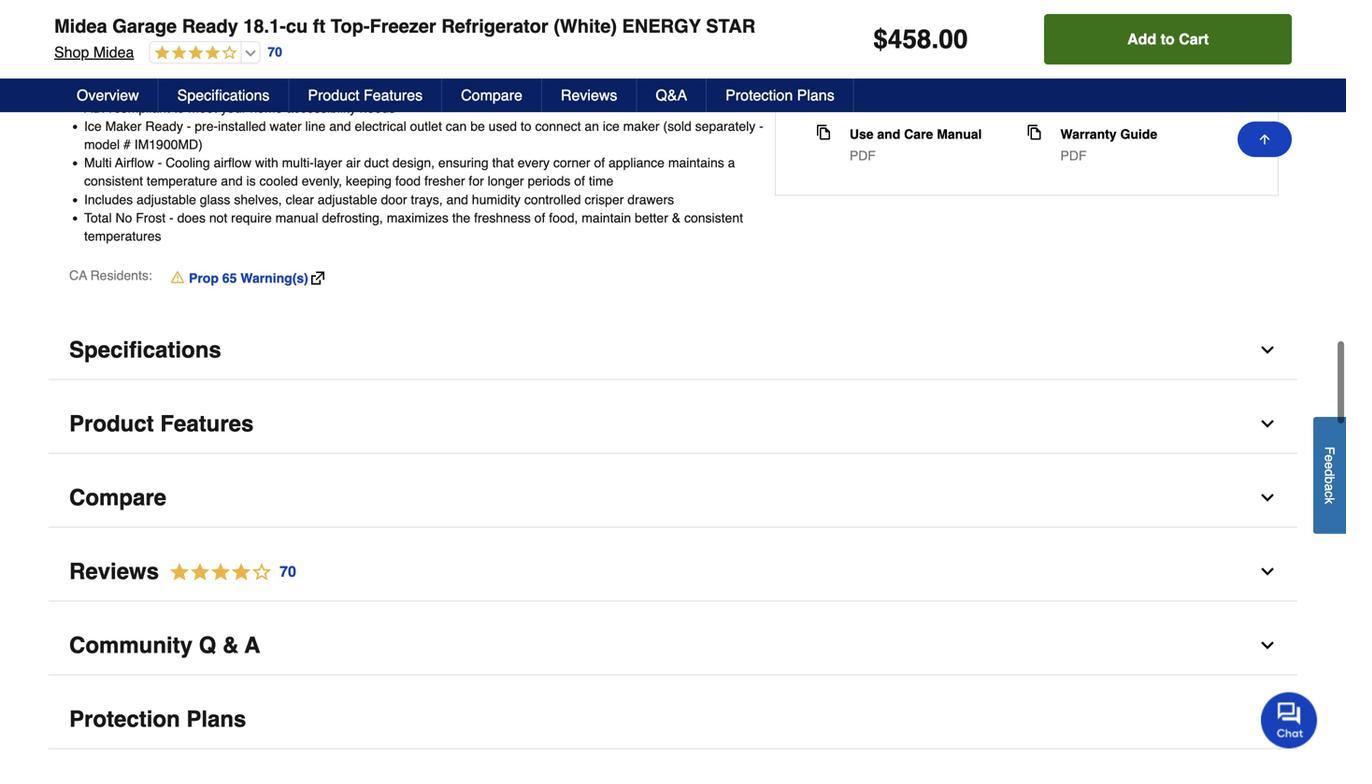 Task type: describe. For each thing, give the bounding box(es) containing it.
c
[[1322, 491, 1337, 497]]

tall
[[261, 96, 278, 111]]

0 horizontal spatial your
[[221, 114, 246, 129]]

$
[[873, 24, 888, 54]]

chat invite button image
[[1261, 691, 1318, 748]]

1 vertical spatial 70
[[280, 577, 296, 594]]

separately
[[695, 133, 756, 148]]

features for top product features button
[[364, 86, 423, 104]]

crisper
[[585, 206, 624, 221]]

humidity
[[472, 206, 521, 221]]

multi-
[[282, 169, 314, 184]]

0 horizontal spatial for
[[206, 78, 221, 93]]

consistency.
[[643, 41, 714, 56]]

air
[[346, 169, 361, 184]]

meet
[[188, 114, 217, 129]]

shop
[[54, 43, 89, 61]]

as
[[412, 96, 425, 111]]

appliance
[[609, 169, 665, 184]]

- down im1900md)
[[158, 169, 162, 184]]

star
[[706, 15, 756, 37]]

does
[[177, 224, 206, 239]]

ready-
[[131, 41, 174, 56]]

pdf inside energy guide pdf
[[1061, 96, 1087, 111]]

link icon image
[[311, 286, 324, 299]]

water
[[270, 133, 302, 148]]

use
[[850, 141, 874, 156]]

and up the
[[446, 206, 468, 221]]

be
[[470, 133, 485, 148]]

community q & a
[[69, 647, 260, 672]]

prop 65 warning(s) link
[[171, 283, 324, 302]]

freezer
[[370, 15, 436, 37]]

warning
[[898, 74, 950, 89]]

from
[[406, 41, 432, 56]]

is
[[246, 188, 256, 203]]

temperature
[[147, 188, 217, 203]]

reviews inside button
[[561, 86, 617, 104]]

bottles
[[281, 96, 320, 111]]

0 vertical spatial ready
[[182, 15, 238, 37]]

0 vertical spatial protection plans button
[[707, 79, 854, 112]]

and right stability
[[617, 41, 639, 56]]

keeping
[[346, 188, 392, 203]]

guide for warranty guide
[[1121, 141, 1158, 156]]

certified
[[172, 59, 218, 74]]

of up time
[[594, 169, 605, 184]]

efficiency
[[222, 59, 276, 74]]

(white)
[[554, 15, 617, 37]]

energy
[[622, 15, 701, 37]]

designed
[[177, 41, 230, 56]]

1 horizontal spatial temperatures
[[325, 41, 402, 56]]

1 vertical spatial specifications button
[[49, 335, 1298, 394]]

add to cart
[[1128, 30, 1209, 48]]

f
[[1322, 447, 1337, 455]]

1 vertical spatial protection
[[69, 720, 180, 746]]

door
[[84, 96, 113, 111]]

duct
[[364, 169, 389, 184]]

to down hold
[[174, 114, 185, 129]]

not
[[209, 224, 227, 239]]

accessibility
[[286, 114, 356, 129]]

time
[[589, 188, 614, 203]]

community q & a button
[[49, 631, 1298, 690]]

airflow
[[214, 169, 251, 184]]

0 vertical spatial midea
[[54, 15, 107, 37]]

- up operation
[[164, 59, 169, 74]]

chevron down image
[[1258, 724, 1277, 743]]

fresher
[[424, 188, 465, 203]]

use and care manual
[[850, 141, 982, 156]]

1 vertical spatial compare button
[[49, 483, 1298, 542]]

1 vertical spatial can
[[446, 133, 467, 148]]

corner
[[553, 169, 590, 184]]

maximizes
[[387, 224, 449, 239]]

care
[[904, 141, 933, 156]]

(sold
[[663, 133, 692, 148]]

guide for energy guide pdf
[[1109, 74, 1146, 89]]

prop65
[[850, 74, 894, 89]]

electrical
[[355, 133, 406, 148]]

1 vertical spatial home
[[250, 114, 283, 129]]

of left milk
[[493, 96, 504, 111]]

one
[[429, 96, 451, 111]]

1 vertical spatial product features button
[[49, 409, 1298, 468]]

longer
[[488, 188, 524, 203]]

1 horizontal spatial protection
[[726, 86, 793, 104]]

compliant
[[114, 114, 170, 129]]

heavy
[[197, 96, 232, 111]]

product for bottom product features button
[[69, 425, 154, 451]]

connect
[[535, 133, 581, 148]]

star®
[[129, 59, 161, 74]]

compare for topmost "compare" button
[[461, 86, 523, 104]]

0 horizontal spatial document image
[[816, 139, 831, 154]]

im1900md)
[[134, 151, 203, 166]]

installed
[[218, 133, 266, 148]]

compare for the bottom "compare" button
[[69, 499, 166, 525]]

cart
[[1179, 30, 1209, 48]]

energy guide pdf
[[1061, 74, 1146, 111]]

0 vertical spatial consistent
[[84, 188, 143, 203]]

maker
[[105, 133, 142, 148]]

ft
[[313, 15, 325, 37]]

prop 65 warning(s)
[[189, 285, 308, 300]]

0 horizontal spatial temperatures
[[84, 243, 161, 258]]

energy guide link
[[1061, 72, 1146, 91]]

1 horizontal spatial consistent
[[684, 224, 743, 239]]

add to cart button
[[1045, 14, 1292, 65]]

0 vertical spatial garage
[[112, 15, 177, 37]]

product features for bottom product features button
[[69, 425, 254, 451]]

q&a button
[[637, 79, 707, 112]]

periods
[[528, 188, 571, 203]]

and right use
[[877, 141, 901, 156]]

- left the pre-
[[187, 133, 191, 148]]

drawers
[[628, 206, 674, 221]]

ultra
[[84, 78, 112, 93]]

1 horizontal spatial home
[[426, 78, 459, 93]]

line
[[305, 133, 326, 148]]

with
[[255, 169, 278, 184]]

overview
[[77, 86, 139, 104]]

of up accessibility in the left top of the page
[[324, 96, 334, 111]]

0 vertical spatial plans
[[797, 86, 835, 104]]

.
[[932, 24, 939, 54]]

0 vertical spatial document image
[[816, 72, 831, 87]]

drinks,
[[338, 96, 377, 111]]



Task type: locate. For each thing, give the bounding box(es) containing it.
midea
[[54, 15, 107, 37], [93, 43, 134, 61]]

1 horizontal spatial a
[[1322, 484, 1337, 491]]

temperatures
[[325, 41, 402, 56], [84, 243, 161, 258]]

to right 110f
[[502, 41, 513, 56]]

and right line
[[329, 133, 351, 148]]

protection plans button
[[707, 79, 854, 112], [49, 705, 1298, 760]]

energy inside energy guide pdf
[[1061, 74, 1105, 89]]

- right the separately
[[759, 133, 764, 148]]

0 vertical spatial a
[[728, 169, 735, 184]]

ready
[[182, 15, 238, 37], [145, 133, 183, 148]]

evenly,
[[302, 188, 342, 203]]

garage ready- designed performance in temperatures from 38f - 110f to maintain stability and consistency. energy star® - certified efficiency rating ultra quiet operation for endless placement options in your home door bins can hold heavy and tall bottles of drinks, such as one gallon of milk ada compliant to meet your home accessibility needs ice maker ready - pre-installed water line and electrical outlet can be used to connect an ice maker (sold separately - model # im1900md) multi airflow - cooling airflow with multi-layer air duct design, ensuring that every corner of appliance maintains a consistent temperature and is cooled evenly, keeping food fresher for longer periods of time includes adjustable glass shelves, clear adjustable door trays, and humidity controlled crisper drawers total no frost - does not require manual defrosting, maximizes the freshness of food, maintain better & consistent temperatures
[[84, 41, 764, 258]]

1 vertical spatial specifications
[[69, 351, 221, 377]]

1 vertical spatial features
[[160, 425, 254, 451]]

1 vertical spatial midea
[[93, 43, 134, 61]]

1 vertical spatial in
[[383, 78, 393, 93]]

protection plans for bottommost protection plans button
[[69, 720, 246, 746]]

1 horizontal spatial document image
[[1027, 72, 1042, 87]]

protection up the separately
[[726, 86, 793, 104]]

e up d
[[1322, 455, 1337, 462]]

& left the a
[[223, 647, 239, 672]]

k
[[1322, 497, 1337, 504]]

top-
[[331, 15, 370, 37]]

a inside button
[[1322, 484, 1337, 491]]

document image
[[816, 72, 831, 87], [1027, 139, 1042, 154]]

document image
[[1027, 72, 1042, 87], [816, 139, 831, 154]]

e up b
[[1322, 462, 1337, 469]]

0 horizontal spatial energy
[[84, 59, 126, 74]]

ready up designed
[[182, 15, 238, 37]]

1 horizontal spatial for
[[469, 188, 484, 203]]

protection plans button down community q & a button
[[49, 705, 1298, 760]]

garage inside "garage ready- designed performance in temperatures from 38f - 110f to maintain stability and consistency. energy star® - certified efficiency rating ultra quiet operation for endless placement options in your home door bins can hold heavy and tall bottles of drinks, such as one gallon of milk ada compliant to meet your home accessibility needs ice maker ready - pre-installed water line and electrical outlet can be used to connect an ice maker (sold separately - model # im1900md) multi airflow - cooling airflow with multi-layer air duct design, ensuring that every corner of appliance maintains a consistent temperature and is cooled evenly, keeping food fresher for longer periods of time includes adjustable glass shelves, clear adjustable door trays, and humidity controlled crisper drawers total no frost - does not require manual defrosting, maximizes the freshness of food, maintain better & consistent temperatures"
[[84, 41, 128, 56]]

product features
[[308, 86, 423, 104], [69, 425, 254, 451]]

1 horizontal spatial maintain
[[582, 224, 631, 239]]

better
[[635, 224, 668, 239]]

maker
[[623, 133, 660, 148]]

ready up im1900md)
[[145, 133, 183, 148]]

1 horizontal spatial reviews
[[561, 86, 617, 104]]

-
[[462, 41, 466, 56], [164, 59, 169, 74], [187, 133, 191, 148], [759, 133, 764, 148], [158, 169, 162, 184], [169, 224, 174, 239]]

ensuring
[[438, 169, 489, 184]]

outlet
[[410, 133, 442, 148]]

0 vertical spatial 4.2 stars image
[[150, 45, 237, 62]]

& inside "garage ready- designed performance in temperatures from 38f - 110f to maintain stability and consistency. energy star® - certified efficiency rating ultra quiet operation for endless placement options in your home door bins can hold heavy and tall bottles of drinks, such as one gallon of milk ada compliant to meet your home accessibility needs ice maker ready - pre-installed water line and electrical outlet can be used to connect an ice maker (sold separately - model # im1900md) multi airflow - cooling airflow with multi-layer air duct design, ensuring that every corner of appliance maintains a consistent temperature and is cooled evenly, keeping food fresher for longer periods of time includes adjustable glass shelves, clear adjustable door trays, and humidity controlled crisper drawers total no frost - does not require manual defrosting, maximizes the freshness of food, maintain better & consistent temperatures"
[[672, 224, 681, 239]]

product for top product features button
[[308, 86, 360, 104]]

70
[[268, 45, 282, 60], [280, 577, 296, 594]]

q
[[199, 647, 216, 672]]

energy up warranty
[[1061, 74, 1105, 89]]

1 horizontal spatial in
[[383, 78, 393, 93]]

1 horizontal spatial energy
[[1061, 74, 1105, 89]]

document image right label
[[1027, 72, 1042, 87]]

1 vertical spatial protection plans button
[[49, 705, 1298, 760]]

1 vertical spatial document image
[[1027, 139, 1042, 154]]

0 horizontal spatial pdf
[[850, 96, 876, 111]]

1 vertical spatial ready
[[145, 133, 183, 148]]

1 vertical spatial product
[[69, 425, 154, 451]]

0 vertical spatial compare button
[[442, 79, 542, 112]]

0 horizontal spatial reviews
[[69, 573, 159, 598]]

1 vertical spatial your
[[221, 114, 246, 129]]

0 horizontal spatial protection plans
[[69, 720, 246, 746]]

temperatures down top-
[[325, 41, 402, 56]]

to right add at right
[[1161, 30, 1175, 48]]

1 vertical spatial temperatures
[[84, 243, 161, 258]]

manual
[[937, 141, 982, 156]]

protection plans up the separately
[[726, 86, 835, 104]]

0 horizontal spatial in
[[311, 41, 321, 56]]

458
[[888, 24, 932, 54]]

product features for top product features button
[[308, 86, 423, 104]]

d
[[1322, 469, 1337, 476]]

1 vertical spatial reviews
[[69, 573, 159, 598]]

& right 'better'
[[672, 224, 681, 239]]

warranty guide
[[1061, 141, 1158, 156]]

manual
[[275, 224, 318, 239]]

0 horizontal spatial can
[[144, 96, 165, 111]]

of down 'corner' at the left top
[[574, 188, 585, 203]]

use and care manual link
[[850, 139, 982, 158]]

guide down add at right
[[1109, 74, 1146, 89]]

38f
[[436, 41, 458, 56]]

specifications for the top specifications button
[[177, 86, 270, 104]]

arrow up image
[[1258, 132, 1272, 147]]

food
[[395, 188, 421, 203]]

00
[[939, 24, 968, 54]]

options
[[337, 78, 380, 93]]

shop midea
[[54, 43, 134, 61]]

4.2 stars image up "q"
[[159, 574, 297, 599]]

for up heavy
[[206, 78, 221, 93]]

freshness
[[474, 224, 531, 239]]

maintain down (white)
[[517, 41, 566, 56]]

2 adjustable from the left
[[318, 206, 377, 221]]

0 vertical spatial for
[[206, 78, 221, 93]]

0 horizontal spatial protection
[[69, 720, 180, 746]]

protection plans
[[726, 86, 835, 104], [69, 720, 246, 746]]

0 vertical spatial product features button
[[289, 79, 442, 112]]

0 vertical spatial features
[[364, 86, 423, 104]]

gallon
[[454, 96, 489, 111]]

1 horizontal spatial product features
[[308, 86, 423, 104]]

and down "airflow"
[[221, 188, 243, 203]]

1 horizontal spatial features
[[364, 86, 423, 104]]

pdf
[[850, 96, 876, 111], [1061, 96, 1087, 111]]

document image left warranty
[[1027, 139, 1042, 154]]

0 vertical spatial product
[[308, 86, 360, 104]]

your up the as
[[397, 78, 422, 93]]

such
[[380, 96, 408, 111]]

protection plans down community q & a
[[69, 720, 246, 746]]

garage up ready-
[[112, 15, 177, 37]]

can
[[144, 96, 165, 111], [446, 133, 467, 148]]

2 pdf from the left
[[1061, 96, 1087, 111]]

protection plans for top protection plans button
[[726, 86, 835, 104]]

a inside "garage ready- designed performance in temperatures from 38f - 110f to maintain stability and consistency. energy star® - certified efficiency rating ultra quiet operation for endless placement options in your home door bins can hold heavy and tall bottles of drinks, such as one gallon of milk ada compliant to meet your home accessibility needs ice maker ready - pre-installed water line and electrical outlet can be used to connect an ice maker (sold separately - model # im1900md) multi airflow - cooling airflow with multi-layer air duct design, ensuring that every corner of appliance maintains a consistent temperature and is cooled evenly, keeping food fresher for longer periods of time includes adjustable glass shelves, clear adjustable door trays, and humidity controlled crisper drawers total no frost - does not require manual defrosting, maximizes the freshness of food, maintain better & consistent temperatures"
[[728, 169, 735, 184]]

0 horizontal spatial consistent
[[84, 188, 143, 203]]

maintain
[[517, 41, 566, 56], [582, 224, 631, 239]]

1 e from the top
[[1322, 455, 1337, 462]]

includes
[[84, 206, 133, 221]]

pre-
[[195, 133, 218, 148]]

operation
[[147, 78, 202, 93]]

shelves,
[[234, 206, 282, 221]]

to right "used"
[[521, 133, 532, 148]]

reviews up community in the bottom of the page
[[69, 573, 159, 598]]

a right maintains
[[728, 169, 735, 184]]

0 vertical spatial specifications
[[177, 86, 270, 104]]

& inside button
[[223, 647, 239, 672]]

bins
[[116, 96, 140, 111]]

trays,
[[411, 206, 443, 221]]

0 vertical spatial protection
[[726, 86, 793, 104]]

label
[[953, 74, 987, 89]]

0 vertical spatial your
[[397, 78, 422, 93]]

0 vertical spatial compare
[[461, 86, 523, 104]]

1 horizontal spatial &
[[672, 224, 681, 239]]

0 horizontal spatial document image
[[816, 72, 831, 87]]

1 horizontal spatial pdf
[[1061, 96, 1087, 111]]

- left does
[[169, 224, 174, 239]]

plans left prop65
[[797, 86, 835, 104]]

1 horizontal spatial can
[[446, 133, 467, 148]]

0 vertical spatial home
[[426, 78, 459, 93]]

home
[[426, 78, 459, 93], [250, 114, 283, 129]]

a up k
[[1322, 484, 1337, 491]]

0 vertical spatial protection plans
[[726, 86, 835, 104]]

midea up shop
[[54, 15, 107, 37]]

0 vertical spatial 70
[[268, 45, 282, 60]]

consistent down maintains
[[684, 224, 743, 239]]

features for bottom product features button
[[160, 425, 254, 451]]

0 horizontal spatial compare
[[69, 499, 166, 525]]

1 adjustable from the left
[[137, 206, 196, 221]]

1 vertical spatial compare
[[69, 499, 166, 525]]

reviews button
[[542, 79, 637, 112]]

a
[[245, 647, 260, 672]]

placement
[[273, 78, 334, 93]]

0 vertical spatial in
[[311, 41, 321, 56]]

home up one
[[426, 78, 459, 93]]

refrigerator
[[441, 15, 549, 37]]

in down ft
[[311, 41, 321, 56]]

rating
[[280, 59, 313, 74]]

0 vertical spatial temperatures
[[325, 41, 402, 56]]

1 vertical spatial &
[[223, 647, 239, 672]]

for down "ensuring"
[[469, 188, 484, 203]]

0 horizontal spatial features
[[160, 425, 254, 451]]

1 horizontal spatial adjustable
[[318, 206, 377, 221]]

specifications button
[[159, 79, 289, 112], [49, 335, 1298, 394]]

1 horizontal spatial document image
[[1027, 139, 1042, 154]]

temperatures down no at the left top of the page
[[84, 243, 161, 258]]

0 vertical spatial &
[[672, 224, 681, 239]]

1 vertical spatial maintain
[[582, 224, 631, 239]]

your up installed
[[221, 114, 246, 129]]

controlled
[[524, 206, 581, 221]]

1 horizontal spatial compare
[[461, 86, 523, 104]]

18.1-
[[243, 15, 286, 37]]

the
[[452, 224, 470, 239]]

1 vertical spatial a
[[1322, 484, 1337, 491]]

0 horizontal spatial product features
[[69, 425, 254, 451]]

glass
[[200, 206, 230, 221]]

protection down community in the bottom of the page
[[69, 720, 180, 746]]

1 vertical spatial garage
[[84, 41, 128, 56]]

specifications for bottommost specifications button
[[69, 351, 221, 377]]

features
[[364, 86, 423, 104], [160, 425, 254, 451]]

0 horizontal spatial plans
[[186, 720, 246, 746]]

model
[[84, 151, 120, 166]]

your
[[397, 78, 422, 93], [221, 114, 246, 129]]

guide inside "link"
[[1121, 141, 1158, 156]]

document image left use
[[816, 139, 831, 154]]

chevron down image
[[1258, 503, 1277, 521]]

adjustable down temperature
[[137, 206, 196, 221]]

1 vertical spatial document image
[[816, 139, 831, 154]]

0 vertical spatial reviews
[[561, 86, 617, 104]]

f e e d b a c k
[[1322, 447, 1337, 504]]

0 horizontal spatial product
[[69, 425, 154, 451]]

document image left prop65
[[816, 72, 831, 87]]

multi
[[84, 169, 112, 184]]

prop65 warning label pdf
[[850, 74, 987, 111]]

prop
[[189, 285, 219, 300]]

performance
[[234, 41, 308, 56]]

can up compliant
[[144, 96, 165, 111]]

guide
[[1109, 74, 1146, 89], [1121, 141, 1158, 156]]

needs
[[360, 114, 396, 129]]

0 vertical spatial document image
[[1027, 72, 1042, 87]]

1 vertical spatial product features
[[69, 425, 254, 451]]

pdf down prop65
[[850, 96, 876, 111]]

reviews up an
[[561, 86, 617, 104]]

cooling
[[166, 169, 210, 184]]

0 vertical spatial maintain
[[517, 41, 566, 56]]

0 horizontal spatial maintain
[[517, 41, 566, 56]]

1 vertical spatial plans
[[186, 720, 246, 746]]

maintain down crisper
[[582, 224, 631, 239]]

1 vertical spatial for
[[469, 188, 484, 203]]

energy inside "garage ready- designed performance in temperatures from 38f - 110f to maintain stability and consistency. energy star® - certified efficiency rating ultra quiet operation for endless placement options in your home door bins can hold heavy and tall bottles of drinks, such as one gallon of milk ada compliant to meet your home accessibility needs ice maker ready - pre-installed water line and electrical outlet can be used to connect an ice maker (sold separately - model # im1900md) multi airflow - cooling airflow with multi-layer air duct design, ensuring that every corner of appliance maintains a consistent temperature and is cooled evenly, keeping food fresher for longer periods of time includes adjustable glass shelves, clear adjustable door trays, and humidity controlled crisper drawers total no frost - does not require manual defrosting, maximizes the freshness of food, maintain better & consistent temperatures"
[[84, 59, 126, 74]]

energy up ultra on the top of page
[[84, 59, 126, 74]]

0 vertical spatial can
[[144, 96, 165, 111]]

4.2 stars image containing 70
[[159, 574, 297, 599]]

defrosting,
[[322, 224, 383, 239]]

0 vertical spatial guide
[[1109, 74, 1146, 89]]

and down endless
[[235, 96, 257, 111]]

1 horizontal spatial protection plans
[[726, 86, 835, 104]]

prop65 warning label link
[[850, 72, 987, 91]]

of down controlled
[[534, 224, 545, 239]]

e
[[1322, 455, 1337, 462], [1322, 462, 1337, 469]]

specifications up the meet
[[177, 86, 270, 104]]

energy
[[84, 59, 126, 74], [1061, 74, 1105, 89]]

1 vertical spatial protection plans
[[69, 720, 246, 746]]

specifications down prop
[[69, 351, 221, 377]]

pdf down the energy guide link
[[1061, 96, 1087, 111]]

pdf inside prop65 warning label pdf
[[850, 96, 876, 111]]

that
[[492, 169, 514, 184]]

airflow
[[115, 169, 154, 184]]

adjustable up defrosting,
[[318, 206, 377, 221]]

1 horizontal spatial product
[[308, 86, 360, 104]]

guide right warranty
[[1121, 141, 1158, 156]]

0 horizontal spatial &
[[223, 647, 239, 672]]

garage up ultra on the top of page
[[84, 41, 128, 56]]

f e e d b a c k button
[[1314, 417, 1346, 534]]

to inside "button"
[[1161, 30, 1175, 48]]

in up such
[[383, 78, 393, 93]]

can left the be
[[446, 133, 467, 148]]

0 vertical spatial specifications button
[[159, 79, 289, 112]]

warranty guide link
[[1061, 139, 1158, 158]]

1 vertical spatial consistent
[[684, 224, 743, 239]]

warranty
[[1061, 141, 1117, 156]]

1 vertical spatial guide
[[1121, 141, 1158, 156]]

1 pdf from the left
[[850, 96, 876, 111]]

door
[[381, 206, 407, 221]]

midea up ultra on the top of page
[[93, 43, 134, 61]]

adjustable
[[137, 206, 196, 221], [318, 206, 377, 221]]

110f
[[470, 41, 499, 56]]

0 horizontal spatial adjustable
[[137, 206, 196, 221]]

plans down "q"
[[186, 720, 246, 746]]

guide inside energy guide pdf
[[1109, 74, 1146, 89]]

consistent up includes at left top
[[84, 188, 143, 203]]

- right 38f
[[462, 41, 466, 56]]

2 e from the top
[[1322, 462, 1337, 469]]

4.2 stars image
[[150, 45, 237, 62], [159, 574, 297, 599]]

protection plans button up the separately
[[707, 79, 854, 112]]

0 horizontal spatial home
[[250, 114, 283, 129]]

no
[[115, 224, 132, 239]]

cu
[[286, 15, 308, 37]]

home down the tall
[[250, 114, 283, 129]]

ready inside "garage ready- designed performance in temperatures from 38f - 110f to maintain stability and consistency. energy star® - certified efficiency rating ultra quiet operation for endless placement options in your home door bins can hold heavy and tall bottles of drinks, such as one gallon of milk ada compliant to meet your home accessibility needs ice maker ready - pre-installed water line and electrical outlet can be used to connect an ice maker (sold separately - model # im1900md) multi airflow - cooling airflow with multi-layer air duct design, ensuring that every corner of appliance maintains a consistent temperature and is cooled evenly, keeping food fresher for longer periods of time includes adjustable glass shelves, clear adjustable door trays, and humidity controlled crisper drawers total no frost - does not require manual defrosting, maximizes the freshness of food, maintain better & consistent temperatures"
[[145, 133, 183, 148]]

4.2 stars image up operation
[[150, 45, 237, 62]]

require
[[231, 224, 272, 239]]

1 vertical spatial 4.2 stars image
[[159, 574, 297, 599]]



Task type: vqa. For each thing, say whether or not it's contained in the screenshot.
temperatures to the left
yes



